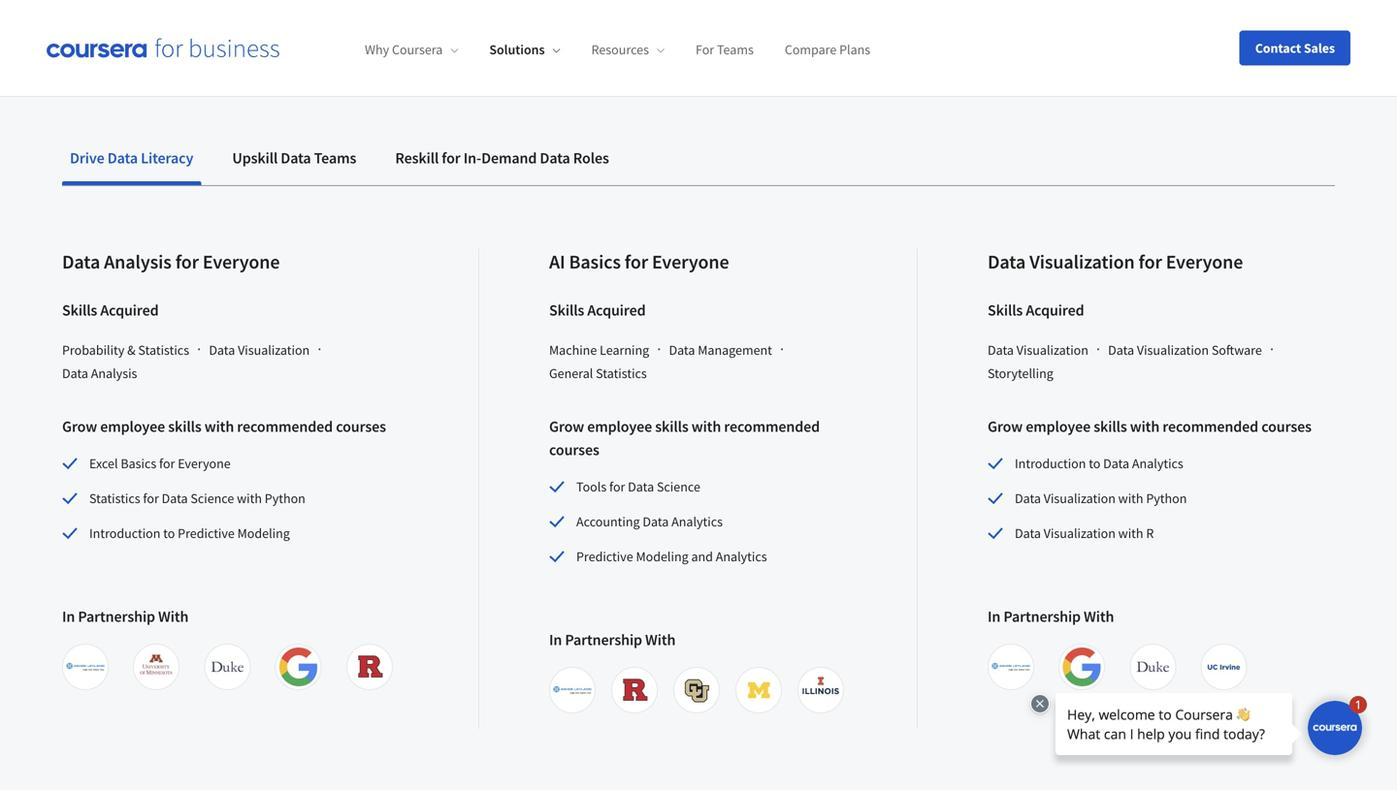 Task type: describe. For each thing, give the bounding box(es) containing it.
machine learning
[[549, 342, 649, 359]]

in partnership with for analysis
[[62, 608, 189, 627]]

visualization for data visualization with r
[[1044, 525, 1116, 543]]

1 horizontal spatial help
[[546, 10, 582, 35]]

analytics for and
[[716, 549, 767, 566]]

for
[[696, 41, 714, 58]]

in partnership with for basics
[[549, 631, 676, 650]]

acquired for basics
[[587, 301, 646, 320]]

the
[[691, 10, 718, 35]]

&
[[127, 342, 136, 359]]

to up gaps
[[168, 0, 185, 11]]

basics for excel
[[121, 455, 156, 473]]

tools for data science
[[576, 479, 701, 496]]

in-
[[464, 149, 481, 168]]

management
[[589, 34, 698, 58]]

coursera
[[392, 41, 443, 58]]

solutions link
[[489, 41, 561, 58]]

data up data visualization with python
[[1104, 455, 1130, 473]]

in for data analysis for everyone
[[62, 608, 75, 627]]

sustained
[[62, 10, 140, 35]]

duke university image
[[1134, 649, 1173, 687]]

data up predictive modeling and analytics
[[643, 514, 669, 531]]

visualization for data visualization
[[1017, 342, 1089, 359]]

science for tools for data science
[[657, 479, 701, 496]]

core
[[557, 0, 592, 11]]

1 vertical spatial predictive
[[576, 549, 633, 566]]

with up introduction to predictive modeling
[[237, 490, 262, 508]]

introduction for introduction to data analytics
[[1015, 455, 1086, 473]]

recommended for ai basics for everyone
[[724, 418, 820, 437]]

roles
[[573, 149, 609, 168]]

key
[[118, 34, 146, 58]]

resources link
[[592, 41, 665, 58]]

employee for basics
[[587, 418, 652, 437]]

data visualization for everyone
[[988, 250, 1244, 274]]

in partnership with for visualization
[[988, 608, 1115, 627]]

to up solutions link
[[525, 10, 542, 35]]

data inside data visualization software storytelling
[[1108, 342, 1135, 359]]

reskilling
[[460, 0, 534, 11]]

illinios image
[[802, 672, 840, 711]]

2 google leader logo image from the left
[[1063, 649, 1102, 687]]

reskill for in-demand data roles
[[395, 149, 609, 168]]

to up data visualization with python
[[1089, 455, 1101, 473]]

university of california irvine course logo image
[[1205, 649, 1244, 687]]

tools
[[576, 479, 607, 496]]

within
[[206, 10, 257, 35]]

order
[[976, 0, 1021, 11]]

analysis inside data visualization data analysis
[[91, 365, 137, 383]]

60+ skillsets to help power critical upskilling and reskilling in core finance, automation, and data analysis skills in order to drive sustained growth within your organization.  30+ levelsets to help learners find the right starting point in their learning journey and assess key gaps in accounting, blockchain, business analysis, risk management and more
[[62, 0, 1106, 58]]

point
[[830, 10, 874, 35]]

gaps
[[150, 34, 188, 58]]

skills for ai basics for everyone
[[549, 301, 584, 320]]

with down introduction to data analytics
[[1119, 490, 1144, 508]]

compare plans link
[[785, 41, 871, 58]]

1 google leader logo image from the left
[[279, 649, 318, 687]]

skills for data analysis for everyone
[[62, 301, 97, 320]]

teams inside 'button'
[[314, 149, 357, 168]]

ashok leyland logo image for basics
[[553, 672, 592, 711]]

to down statistics for data science with python
[[163, 525, 175, 543]]

reskill for in-demand data roles button
[[388, 135, 617, 182]]

for teams link
[[696, 41, 754, 58]]

sales
[[1304, 39, 1335, 57]]

0 horizontal spatial rutgers logo image
[[350, 649, 389, 687]]

partnership for basics
[[565, 631, 642, 650]]

skills for data visualization for everyone
[[1094, 418, 1127, 437]]

university of michigan image
[[740, 672, 778, 711]]

upskill data teams button
[[225, 135, 364, 182]]

skills acquired for visualization
[[988, 301, 1085, 320]]

growth
[[144, 10, 202, 35]]

to left drive on the top right
[[1025, 0, 1041, 11]]

your
[[261, 10, 298, 35]]

solutions
[[489, 41, 545, 58]]

30+
[[412, 10, 441, 35]]

probability & statistics
[[62, 342, 189, 359]]

probability
[[62, 342, 125, 359]]

in left 'their'
[[877, 10, 893, 35]]

predictive modeling and analytics
[[576, 549, 767, 566]]

why coursera
[[365, 41, 443, 58]]

in right gaps
[[192, 34, 207, 58]]

visualization for data visualization data analysis
[[238, 342, 310, 359]]

in for ai basics for everyone
[[549, 631, 562, 650]]

data analysis for everyone
[[62, 250, 280, 274]]

with up introduction to data analytics
[[1130, 418, 1160, 437]]

introduction to data analytics
[[1015, 455, 1184, 473]]

data visualization data analysis
[[62, 342, 310, 383]]

data management general statistics
[[549, 342, 772, 383]]

everyone for ai basics for everyone
[[652, 250, 729, 274]]

business
[[408, 34, 478, 58]]

why coursera link
[[365, 41, 458, 58]]

everyone for excel basics for everyone
[[178, 455, 231, 473]]

acquired for analysis
[[100, 301, 159, 320]]

plans
[[840, 41, 871, 58]]

upskill data teams
[[232, 149, 357, 168]]

grow for data visualization for everyone
[[988, 418, 1023, 437]]

learners
[[586, 10, 652, 35]]

coursera for business image
[[47, 38, 280, 58]]

excel basics for everyone
[[89, 455, 231, 473]]

critical
[[284, 0, 339, 11]]

r
[[1146, 525, 1154, 543]]

data inside button
[[107, 149, 138, 168]]

management
[[698, 342, 772, 359]]

visualization for data visualization for everyone
[[1030, 250, 1135, 274]]

skills for data analysis for everyone
[[168, 418, 201, 437]]

drive data literacy
[[70, 149, 193, 168]]

compare
[[785, 41, 837, 58]]

data up probability
[[62, 250, 100, 274]]

courses for data analysis for everyone
[[336, 418, 386, 437]]

upskill
[[232, 149, 278, 168]]

with down data management general statistics
[[692, 418, 721, 437]]

drive data literacy button
[[62, 135, 201, 182]]

grow for data analysis for everyone
[[62, 418, 97, 437]]

and inside drive data literacy tab panel
[[691, 549, 713, 566]]

storytelling
[[988, 365, 1054, 383]]

data visualization
[[988, 342, 1089, 359]]

data
[[804, 0, 840, 11]]

accounting data analytics
[[576, 514, 723, 531]]

visualization for data visualization with python
[[1044, 490, 1116, 508]]

risk
[[556, 34, 585, 58]]

data visualization with r
[[1015, 525, 1154, 543]]

in left core
[[538, 0, 553, 11]]

power
[[228, 0, 280, 11]]

ashok leyland logo image for analysis
[[66, 649, 105, 687]]

accounting,
[[211, 34, 306, 58]]

data down excel basics for everyone
[[162, 490, 188, 508]]

ai basics for everyone
[[549, 250, 729, 274]]

introduction for introduction to predictive modeling
[[89, 525, 161, 543]]

data inside data management general statistics
[[669, 342, 695, 359]]

analysis
[[844, 0, 909, 11]]

finance,
[[596, 0, 661, 11]]

right
[[722, 10, 760, 35]]

0 vertical spatial statistics
[[138, 342, 189, 359]]

employee for analysis
[[100, 418, 165, 437]]



Task type: vqa. For each thing, say whether or not it's contained in the screenshot.
Rutgers logo
yes



Task type: locate. For each thing, give the bounding box(es) containing it.
drive
[[1045, 0, 1086, 11]]

2 vertical spatial statistics
[[89, 490, 140, 508]]

1 grow from the left
[[62, 418, 97, 437]]

with down predictive modeling and analytics
[[645, 631, 676, 650]]

2 recommended from the left
[[724, 418, 820, 437]]

1 horizontal spatial science
[[657, 479, 701, 496]]

data inside button
[[540, 149, 570, 168]]

their
[[897, 10, 935, 35]]

0 horizontal spatial in partnership with
[[62, 608, 189, 627]]

0 vertical spatial predictive
[[178, 525, 235, 543]]

grow employee skills with recommended courses for basics
[[549, 418, 820, 460]]

science for statistics for data science with python
[[191, 490, 234, 508]]

0 vertical spatial analysis
[[104, 250, 172, 274]]

skills acquired
[[62, 301, 159, 320], [549, 301, 646, 320], [988, 301, 1085, 320]]

skills acquired for basics
[[549, 301, 646, 320]]

0 horizontal spatial partnership
[[78, 608, 155, 627]]

reskill
[[395, 149, 439, 168]]

1 vertical spatial basics
[[121, 455, 156, 473]]

visualization inside data visualization data analysis
[[238, 342, 310, 359]]

2 horizontal spatial ashok leyland logo image
[[992, 649, 1031, 687]]

1 horizontal spatial rutgers logo image
[[615, 672, 654, 711]]

2 horizontal spatial in partnership with
[[988, 608, 1115, 627]]

science up the accounting data analytics
[[657, 479, 701, 496]]

compare plans
[[785, 41, 871, 58]]

1 horizontal spatial grow employee skills with recommended courses
[[549, 418, 820, 460]]

1 horizontal spatial in partnership with
[[549, 631, 676, 650]]

0 horizontal spatial modeling
[[237, 525, 290, 543]]

for teams
[[696, 41, 754, 58]]

acquired up the "learning"
[[587, 301, 646, 320]]

1 horizontal spatial basics
[[569, 250, 621, 274]]

skillsets
[[95, 0, 164, 11]]

1 horizontal spatial in
[[549, 631, 562, 650]]

assess
[[62, 34, 114, 58]]

employee up tools for data science
[[587, 418, 652, 437]]

contact
[[1256, 39, 1302, 57]]

with for visualization
[[1084, 608, 1115, 627]]

analytics for data
[[1133, 455, 1184, 473]]

ashok leyland logo image
[[66, 649, 105, 687], [992, 649, 1031, 687], [553, 672, 592, 711]]

2 horizontal spatial partnership
[[1004, 608, 1081, 627]]

0 horizontal spatial in
[[62, 608, 75, 627]]

2 grow employee skills with recommended courses from the left
[[549, 418, 820, 460]]

1 horizontal spatial with
[[645, 631, 676, 650]]

0 vertical spatial teams
[[717, 41, 754, 58]]

0 vertical spatial analytics
[[1133, 455, 1184, 473]]

university of colorado boulder image
[[677, 672, 716, 711]]

data visualization software storytelling
[[988, 342, 1262, 383]]

data right drive
[[107, 149, 138, 168]]

1 vertical spatial statistics
[[596, 365, 647, 383]]

0 horizontal spatial grow employee skills with recommended courses
[[62, 418, 386, 437]]

courses for ai basics for everyone
[[549, 441, 600, 460]]

statistics down the excel
[[89, 490, 140, 508]]

analysis down probability & statistics
[[91, 365, 137, 383]]

1 vertical spatial modeling
[[636, 549, 689, 566]]

0 vertical spatial modeling
[[237, 525, 290, 543]]

1 skills acquired from the left
[[62, 301, 159, 320]]

everyone for data analysis for everyone
[[203, 250, 280, 274]]

upskilling
[[343, 0, 421, 11]]

to
[[168, 0, 185, 11], [1025, 0, 1041, 11], [525, 10, 542, 35], [1089, 455, 1101, 473], [163, 525, 175, 543]]

partnership
[[78, 608, 155, 627], [1004, 608, 1081, 627], [565, 631, 642, 650]]

journey
[[1009, 10, 1071, 35]]

3 grow from the left
[[988, 418, 1023, 437]]

grow down the storytelling
[[988, 418, 1023, 437]]

visualization inside data visualization software storytelling
[[1137, 342, 1209, 359]]

1 horizontal spatial teams
[[717, 41, 754, 58]]

0 horizontal spatial skills
[[62, 301, 97, 320]]

in partnership with
[[62, 608, 189, 627], [988, 608, 1115, 627], [549, 631, 676, 650]]

data left management
[[669, 342, 695, 359]]

0 horizontal spatial google leader logo image
[[279, 649, 318, 687]]

statistics for data science with python
[[89, 490, 306, 508]]

3 grow employee skills with recommended courses from the left
[[988, 418, 1312, 437]]

skills acquired up probability & statistics
[[62, 301, 159, 320]]

employee for visualization
[[1026, 418, 1091, 437]]

acquired
[[100, 301, 159, 320], [587, 301, 646, 320], [1026, 301, 1085, 320]]

analysis up &
[[104, 250, 172, 274]]

1 horizontal spatial acquired
[[587, 301, 646, 320]]

partnership for visualization
[[1004, 608, 1081, 627]]

basics right the excel
[[121, 455, 156, 473]]

0 horizontal spatial ashok leyland logo image
[[66, 649, 105, 687]]

software
[[1212, 342, 1262, 359]]

starting
[[764, 10, 826, 35]]

grow employee skills with recommended courses up excel basics for everyone
[[62, 418, 386, 437]]

1 vertical spatial analytics
[[672, 514, 723, 531]]

teams
[[717, 41, 754, 58], [314, 149, 357, 168]]

0 horizontal spatial grow
[[62, 418, 97, 437]]

2 horizontal spatial recommended
[[1163, 418, 1259, 437]]

1 skills from the left
[[62, 301, 97, 320]]

skills right analysis
[[913, 0, 953, 11]]

teams right upskill
[[314, 149, 357, 168]]

employee
[[100, 418, 165, 437], [587, 418, 652, 437], [1026, 418, 1091, 437]]

1 horizontal spatial modeling
[[636, 549, 689, 566]]

recommended for data visualization for everyone
[[1163, 418, 1259, 437]]

skills
[[62, 301, 97, 320], [549, 301, 584, 320], [988, 301, 1023, 320]]

analysis
[[104, 250, 172, 274], [91, 365, 137, 383]]

1 horizontal spatial partnership
[[565, 631, 642, 650]]

1 vertical spatial teams
[[314, 149, 357, 168]]

0 horizontal spatial recommended
[[237, 418, 333, 437]]

skills up machine
[[549, 301, 584, 320]]

data right upskill
[[281, 149, 311, 168]]

visualization for data visualization software storytelling
[[1137, 342, 1209, 359]]

machine
[[549, 342, 597, 359]]

google leader logo image right duke university image
[[279, 649, 318, 687]]

1 horizontal spatial ashok leyland logo image
[[553, 672, 592, 711]]

literacy
[[141, 149, 193, 168]]

modeling down statistics for data science with python
[[237, 525, 290, 543]]

recommended for data analysis for everyone
[[237, 418, 333, 437]]

employee up introduction to data analytics
[[1026, 418, 1091, 437]]

predictive down accounting
[[576, 549, 633, 566]]

introduction
[[1015, 455, 1086, 473], [89, 525, 161, 543]]

grow for ai basics for everyone
[[549, 418, 584, 437]]

everyone for data visualization for everyone
[[1166, 250, 1244, 274]]

in left order
[[957, 0, 973, 11]]

general
[[549, 365, 593, 383]]

teams down right
[[717, 41, 754, 58]]

science up introduction to predictive modeling
[[191, 490, 234, 508]]

blockchain,
[[310, 34, 404, 58]]

2 skills acquired from the left
[[549, 301, 646, 320]]

acquired up &
[[100, 301, 159, 320]]

2 horizontal spatial skills acquired
[[988, 301, 1085, 320]]

skills acquired up machine learning
[[549, 301, 646, 320]]

data inside 'button'
[[281, 149, 311, 168]]

1 employee from the left
[[100, 418, 165, 437]]

basics for ai
[[569, 250, 621, 274]]

data down probability
[[62, 365, 88, 383]]

grow employee skills with recommended courses up introduction to data analytics
[[988, 418, 1312, 437]]

why
[[365, 41, 389, 58]]

visualization
[[1030, 250, 1135, 274], [238, 342, 310, 359], [1017, 342, 1089, 359], [1137, 342, 1209, 359], [1044, 490, 1116, 508], [1044, 525, 1116, 543]]

2 horizontal spatial skills
[[988, 301, 1023, 320]]

contact sales
[[1256, 39, 1335, 57]]

0 horizontal spatial teams
[[314, 149, 357, 168]]

with left "r"
[[1119, 525, 1144, 543]]

3 employee from the left
[[1026, 418, 1091, 437]]

1 horizontal spatial recommended
[[724, 418, 820, 437]]

data up data visualization with r
[[1015, 490, 1041, 508]]

find
[[656, 10, 687, 35]]

1 recommended from the left
[[237, 418, 333, 437]]

courses for data visualization for everyone
[[1262, 418, 1312, 437]]

drive
[[70, 149, 104, 168]]

everyone
[[203, 250, 280, 274], [652, 250, 729, 274], [1166, 250, 1244, 274], [178, 455, 231, 473]]

0 horizontal spatial with
[[158, 608, 189, 627]]

2 horizontal spatial employee
[[1026, 418, 1091, 437]]

2 employee from the left
[[587, 418, 652, 437]]

introduction to predictive modeling
[[89, 525, 290, 543]]

data down data visualization with python
[[1015, 525, 1041, 543]]

basics right ai at the left of the page
[[569, 250, 621, 274]]

1 horizontal spatial skills
[[549, 301, 584, 320]]

content tabs tab list
[[62, 135, 1335, 186]]

2 python from the left
[[1146, 490, 1187, 508]]

basics
[[569, 250, 621, 274], [121, 455, 156, 473]]

1 vertical spatial introduction
[[89, 525, 161, 543]]

statistics right &
[[138, 342, 189, 359]]

in for data visualization for everyone
[[988, 608, 1001, 627]]

help
[[188, 0, 224, 11], [546, 10, 582, 35]]

predictive down statistics for data science with python
[[178, 525, 235, 543]]

3 recommended from the left
[[1163, 418, 1259, 437]]

data right data visualization
[[1108, 342, 1135, 359]]

modeling down the accounting data analytics
[[636, 549, 689, 566]]

levelsets
[[445, 10, 521, 35]]

2 horizontal spatial acquired
[[1026, 301, 1085, 320]]

learning
[[600, 342, 649, 359]]

data
[[107, 149, 138, 168], [281, 149, 311, 168], [540, 149, 570, 168], [62, 250, 100, 274], [988, 250, 1026, 274], [209, 342, 235, 359], [669, 342, 695, 359], [988, 342, 1014, 359], [1108, 342, 1135, 359], [62, 365, 88, 383], [1104, 455, 1130, 473], [628, 479, 654, 496], [162, 490, 188, 508], [1015, 490, 1041, 508], [643, 514, 669, 531], [1015, 525, 1041, 543]]

1 horizontal spatial skills acquired
[[549, 301, 646, 320]]

data up the storytelling
[[988, 342, 1014, 359]]

with for analysis
[[158, 608, 189, 627]]

accounting
[[576, 514, 640, 531]]

with up excel basics for everyone
[[204, 418, 234, 437]]

1 horizontal spatial employee
[[587, 418, 652, 437]]

with
[[204, 418, 234, 437], [692, 418, 721, 437], [1130, 418, 1160, 437], [237, 490, 262, 508], [1119, 490, 1144, 508], [1119, 525, 1144, 543]]

skills up probability
[[62, 301, 97, 320]]

python
[[265, 490, 306, 508], [1146, 490, 1187, 508]]

recommended inside grow employee skills with recommended courses
[[724, 418, 820, 437]]

more
[[737, 34, 779, 58]]

2 horizontal spatial courses
[[1262, 418, 1312, 437]]

grow employee skills with recommended courses for visualization
[[988, 418, 1312, 437]]

0 horizontal spatial help
[[188, 0, 224, 11]]

0 horizontal spatial employee
[[100, 418, 165, 437]]

1 python from the left
[[265, 490, 306, 508]]

0 horizontal spatial predictive
[[178, 525, 235, 543]]

demand
[[481, 149, 537, 168]]

university of minnesota image
[[137, 649, 176, 687]]

introduction down the excel
[[89, 525, 161, 543]]

for inside reskill for in-demand data roles button
[[442, 149, 461, 168]]

1 horizontal spatial grow
[[549, 418, 584, 437]]

0 horizontal spatial science
[[191, 490, 234, 508]]

rutgers logo image
[[350, 649, 389, 687], [615, 672, 654, 711]]

skills
[[913, 0, 953, 11], [168, 418, 201, 437], [655, 418, 689, 437], [1094, 418, 1127, 437]]

google leader logo image left duke university icon
[[1063, 649, 1102, 687]]

skills up excel basics for everyone
[[168, 418, 201, 437]]

acquired for visualization
[[1026, 301, 1085, 320]]

grow employee skills with recommended courses for analysis
[[62, 418, 386, 437]]

2 horizontal spatial grow
[[988, 418, 1023, 437]]

1 horizontal spatial introduction
[[1015, 455, 1086, 473]]

in
[[62, 608, 75, 627], [988, 608, 1001, 627], [549, 631, 562, 650]]

automation,
[[665, 0, 765, 11]]

analysis,
[[482, 34, 552, 58]]

statistics inside data management general statistics
[[596, 365, 647, 383]]

3 acquired from the left
[[1026, 301, 1085, 320]]

skills inside 60+ skillsets to help power critical upskilling and reskilling in core finance, automation, and data analysis skills in order to drive sustained growth within your organization.  30+ levelsets to help learners find the right starting point in their learning journey and assess key gaps in accounting, blockchain, business analysis, risk management and more
[[913, 0, 953, 11]]

duke university image
[[208, 649, 247, 687]]

help up solutions link
[[546, 10, 582, 35]]

data left the roles at the top of the page
[[540, 149, 570, 168]]

ai
[[549, 250, 565, 274]]

skills up data visualization
[[988, 301, 1023, 320]]

analytics
[[1133, 455, 1184, 473], [672, 514, 723, 531], [716, 549, 767, 566]]

data visualization with python
[[1015, 490, 1187, 508]]

drive data literacy tab panel
[[62, 187, 1335, 730]]

0 horizontal spatial courses
[[336, 418, 386, 437]]

and
[[425, 0, 457, 11], [769, 0, 800, 11], [1075, 10, 1106, 35], [701, 34, 733, 58], [691, 549, 713, 566]]

3 skills acquired from the left
[[988, 301, 1085, 320]]

ashok leyland logo image for visualization
[[992, 649, 1031, 687]]

0 horizontal spatial skills acquired
[[62, 301, 159, 320]]

1 horizontal spatial google leader logo image
[[1063, 649, 1102, 687]]

grow down general at the top
[[549, 418, 584, 437]]

3 skills from the left
[[988, 301, 1023, 320]]

1 horizontal spatial predictive
[[576, 549, 633, 566]]

data up the accounting data analytics
[[628, 479, 654, 496]]

google leader logo image
[[279, 649, 318, 687], [1063, 649, 1102, 687]]

partnership for analysis
[[78, 608, 155, 627]]

skills up introduction to data analytics
[[1094, 418, 1127, 437]]

with up university of minnesota image
[[158, 608, 189, 627]]

2 acquired from the left
[[587, 301, 646, 320]]

0 horizontal spatial python
[[265, 490, 306, 508]]

1 acquired from the left
[[100, 301, 159, 320]]

0 horizontal spatial introduction
[[89, 525, 161, 543]]

grow employee skills with recommended courses
[[62, 418, 386, 437], [549, 418, 820, 460], [988, 418, 1312, 437]]

learning
[[939, 10, 1005, 35]]

for
[[442, 149, 461, 168], [175, 250, 199, 274], [625, 250, 648, 274], [1139, 250, 1163, 274], [159, 455, 175, 473], [609, 479, 625, 496], [143, 490, 159, 508]]

resources
[[592, 41, 649, 58]]

organization.
[[302, 10, 408, 35]]

with down data visualization with r
[[1084, 608, 1115, 627]]

1 horizontal spatial python
[[1146, 490, 1187, 508]]

2 skills from the left
[[549, 301, 584, 320]]

contact sales button
[[1240, 31, 1351, 66]]

grow up the excel
[[62, 418, 97, 437]]

statistics down the "learning"
[[596, 365, 647, 383]]

grow employee skills with recommended courses up tools for data science
[[549, 418, 820, 460]]

0 horizontal spatial acquired
[[100, 301, 159, 320]]

modeling
[[237, 525, 290, 543], [636, 549, 689, 566]]

skills for data visualization for everyone
[[988, 301, 1023, 320]]

skills acquired up data visualization
[[988, 301, 1085, 320]]

skills down data management general statistics
[[655, 418, 689, 437]]

2 horizontal spatial in
[[988, 608, 1001, 627]]

2 grow from the left
[[549, 418, 584, 437]]

1 grow employee skills with recommended courses from the left
[[62, 418, 386, 437]]

2 vertical spatial analytics
[[716, 549, 767, 566]]

introduction up data visualization with python
[[1015, 455, 1086, 473]]

grow inside grow employee skills with recommended courses
[[549, 418, 584, 437]]

help left power
[[188, 0, 224, 11]]

skills for ai basics for everyone
[[655, 418, 689, 437]]

acquired up data visualization
[[1026, 301, 1085, 320]]

1 horizontal spatial courses
[[549, 441, 600, 460]]

employee up excel basics for everyone
[[100, 418, 165, 437]]

2 horizontal spatial with
[[1084, 608, 1115, 627]]

skills acquired for analysis
[[62, 301, 159, 320]]

2 horizontal spatial grow employee skills with recommended courses
[[988, 418, 1312, 437]]

0 vertical spatial introduction
[[1015, 455, 1086, 473]]

science
[[657, 479, 701, 496], [191, 490, 234, 508]]

60+
[[62, 0, 91, 11]]

data up data visualization
[[988, 250, 1026, 274]]

0 horizontal spatial basics
[[121, 455, 156, 473]]

1 vertical spatial analysis
[[91, 365, 137, 383]]

with for basics
[[645, 631, 676, 650]]

predictive
[[178, 525, 235, 543], [576, 549, 633, 566]]

0 vertical spatial basics
[[569, 250, 621, 274]]

data right &
[[209, 342, 235, 359]]



